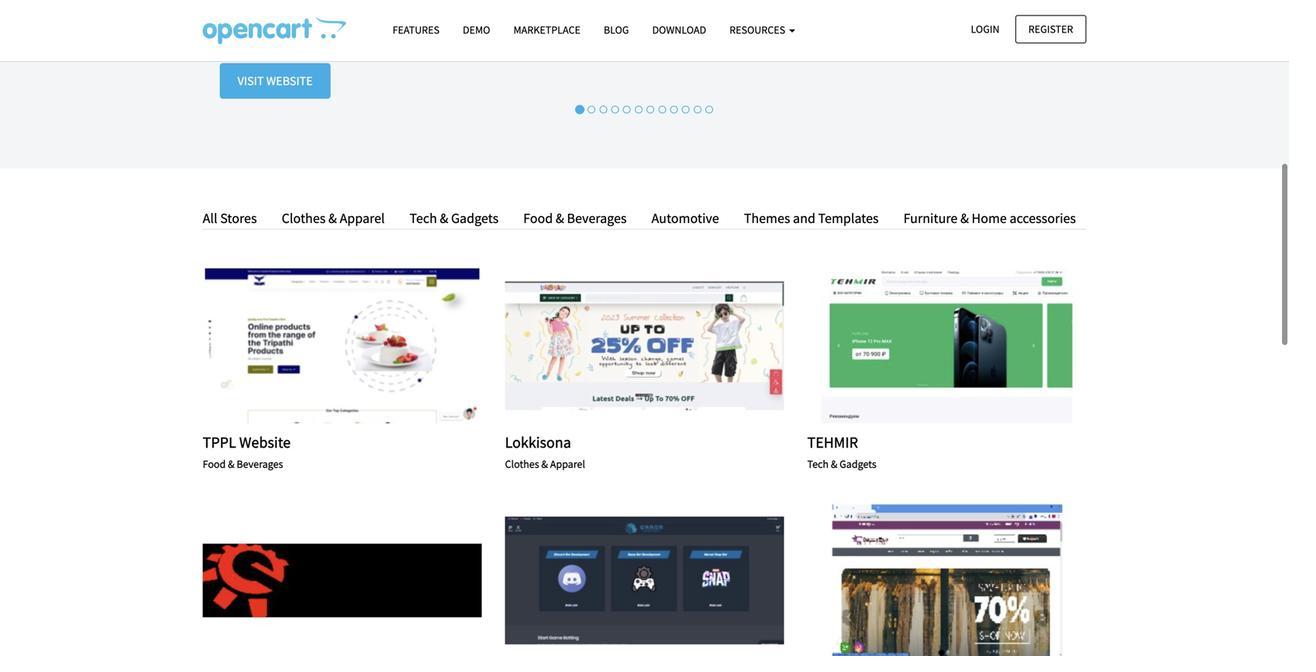 Task type: describe. For each thing, give the bounding box(es) containing it.
tppl website food & beverages
[[203, 433, 291, 471]]

download
[[652, 23, 706, 37]]

fundraisefactory.com
[[279, 22, 389, 38]]

home
[[972, 210, 1007, 227]]

view project link for lokkisona
[[602, 337, 687, 355]]

resources
[[730, 23, 787, 37]]

0 vertical spatial clothes
[[282, 210, 326, 227]]

all stores
[[203, 210, 257, 227]]

view project link for tehmir
[[904, 337, 989, 355]]

view for lokkisona
[[602, 339, 631, 353]]

0 horizontal spatial tech
[[410, 210, 437, 227]]

furniture
[[903, 210, 958, 227]]

clothes & apparel
[[282, 210, 385, 227]]

register
[[1028, 22, 1073, 36]]

fair parts image
[[203, 504, 482, 657]]

demo
[[463, 23, 490, 37]]

lokkisona clothes & apparel
[[505, 433, 585, 471]]

marketplace
[[514, 23, 580, 37]]

resources link
[[718, 16, 807, 44]]

and
[[793, 210, 815, 227]]

automotive link
[[640, 207, 731, 230]]

beverages inside food & beverages link
[[567, 210, 627, 227]]

founder of fundraisefactory.com
[[220, 22, 389, 38]]

themes
[[744, 210, 790, 227]]

gadgets inside tehmir tech & gadgets
[[840, 457, 876, 471]]

download link
[[641, 16, 718, 44]]

view project for tehmir
[[904, 339, 989, 353]]

view project for tppl website
[[300, 339, 385, 353]]

marketplace link
[[502, 16, 592, 44]]

beverages inside tppl website food & beverages
[[237, 457, 283, 471]]

visit website link
[[220, 63, 331, 99]]

& inside tehmir tech & gadgets
[[831, 457, 837, 471]]

food inside tppl website food & beverages
[[203, 457, 226, 471]]

1 horizontal spatial food
[[523, 210, 553, 227]]

furniture & home accessories link
[[892, 207, 1076, 230]]

automotive
[[651, 210, 719, 227]]

features
[[393, 23, 440, 37]]

blog link
[[592, 16, 641, 44]]



Task type: vqa. For each thing, say whether or not it's contained in the screenshot.


Task type: locate. For each thing, give the bounding box(es) containing it.
accessories
[[1010, 210, 1076, 227]]

tppl website image
[[203, 268, 482, 424]]

tehmir tech & gadgets
[[807, 433, 876, 471]]

clothes inside lokkisona clothes & apparel
[[505, 457, 539, 471]]

lokkisona image
[[505, 268, 784, 424]]

project for lokkisona
[[634, 339, 687, 353]]

tehmir image
[[807, 268, 1086, 424]]

website
[[266, 73, 313, 89], [239, 433, 291, 452]]

founder
[[220, 22, 263, 38]]

view project for lokkisona
[[602, 339, 687, 353]]

opencart - showcase image
[[203, 16, 346, 44]]

graor game bots image
[[505, 504, 784, 657]]

food & beverages link
[[512, 207, 638, 230]]

tech inside tehmir tech & gadgets
[[807, 457, 829, 471]]

gadgets inside tech & gadgets link
[[451, 210, 499, 227]]

0 horizontal spatial apparel
[[340, 210, 385, 227]]

1 vertical spatial clothes
[[505, 457, 539, 471]]

1 vertical spatial gadgets
[[840, 457, 876, 471]]

mi cienaga shop image
[[807, 504, 1086, 657]]

0 vertical spatial tech
[[410, 210, 437, 227]]

& inside 'link'
[[960, 210, 969, 227]]

1 vertical spatial tech
[[807, 457, 829, 471]]

gadgets
[[451, 210, 499, 227], [840, 457, 876, 471]]

website for tppl
[[239, 433, 291, 452]]

& inside lokkisona clothes & apparel
[[541, 457, 548, 471]]

project for tehmir
[[937, 339, 989, 353]]

0 vertical spatial apparel
[[340, 210, 385, 227]]

view project link for tppl website
[[300, 337, 385, 355]]

register link
[[1015, 15, 1086, 43]]

beverages
[[567, 210, 627, 227], [237, 457, 283, 471]]

1 horizontal spatial clothes
[[505, 457, 539, 471]]

apparel
[[340, 210, 385, 227], [550, 457, 585, 471]]

1 horizontal spatial apparel
[[550, 457, 585, 471]]

templates
[[818, 210, 879, 227]]

lokkisona
[[505, 433, 571, 452]]

furniture & home accessories
[[903, 210, 1076, 227]]

1 vertical spatial website
[[239, 433, 291, 452]]

features link
[[381, 16, 451, 44]]

0 horizontal spatial gadgets
[[451, 210, 499, 227]]

clothes down "lokkisona" at the bottom of page
[[505, 457, 539, 471]]

1 vertical spatial food
[[203, 457, 226, 471]]

login
[[971, 22, 1000, 36]]

stores
[[220, 210, 257, 227]]

tech & gadgets link
[[398, 207, 510, 230]]

1 horizontal spatial gadgets
[[840, 457, 876, 471]]

website inside tppl website food & beverages
[[239, 433, 291, 452]]

blog
[[604, 23, 629, 37]]

login link
[[958, 15, 1013, 43]]

visit
[[238, 73, 264, 89]]

website for visit
[[266, 73, 313, 89]]

clothes
[[282, 210, 326, 227], [505, 457, 539, 471]]

1 vertical spatial beverages
[[237, 457, 283, 471]]

&
[[328, 210, 337, 227], [440, 210, 448, 227], [556, 210, 564, 227], [960, 210, 969, 227], [228, 457, 234, 471], [541, 457, 548, 471], [831, 457, 837, 471]]

clothes right stores
[[282, 210, 326, 227]]

0 horizontal spatial clothes
[[282, 210, 326, 227]]

view project
[[300, 339, 385, 353], [602, 339, 687, 353], [904, 339, 989, 353], [602, 574, 687, 588], [904, 574, 989, 588]]

all stores link
[[203, 207, 268, 230]]

food & beverages
[[523, 210, 627, 227]]

themes and templates
[[744, 210, 879, 227]]

of
[[266, 22, 276, 38]]

1 vertical spatial apparel
[[550, 457, 585, 471]]

tehmir
[[807, 433, 858, 452]]

tppl
[[203, 433, 236, 452]]

0 vertical spatial food
[[523, 210, 553, 227]]

1 horizontal spatial tech
[[807, 457, 829, 471]]

0 vertical spatial website
[[266, 73, 313, 89]]

0 horizontal spatial food
[[203, 457, 226, 471]]

0 vertical spatial beverages
[[567, 210, 627, 227]]

tech
[[410, 210, 437, 227], [807, 457, 829, 471]]

apparel inside lokkisona clothes & apparel
[[550, 457, 585, 471]]

view
[[300, 339, 328, 353], [602, 339, 631, 353], [904, 339, 933, 353], [602, 574, 631, 588], [904, 574, 933, 588]]

food
[[523, 210, 553, 227], [203, 457, 226, 471]]

website right tppl
[[239, 433, 291, 452]]

0 vertical spatial gadgets
[[451, 210, 499, 227]]

visit website
[[238, 73, 313, 89]]

0 horizontal spatial beverages
[[237, 457, 283, 471]]

1 horizontal spatial beverages
[[567, 210, 627, 227]]

& inside tppl website food & beverages
[[228, 457, 234, 471]]

website right visit
[[266, 73, 313, 89]]

view for tppl website
[[300, 339, 328, 353]]

project
[[332, 339, 385, 353], [634, 339, 687, 353], [937, 339, 989, 353], [634, 574, 687, 588], [937, 574, 989, 588]]

view for tehmir
[[904, 339, 933, 353]]

view project link
[[300, 337, 385, 355], [602, 337, 687, 355], [904, 337, 989, 355], [602, 573, 687, 590], [904, 573, 989, 590]]

all
[[203, 210, 217, 227]]

tech & gadgets
[[410, 210, 499, 227]]

themes and templates link
[[732, 207, 890, 230]]

demo link
[[451, 16, 502, 44]]

project for tppl website
[[332, 339, 385, 353]]

clothes & apparel link
[[270, 207, 396, 230]]



